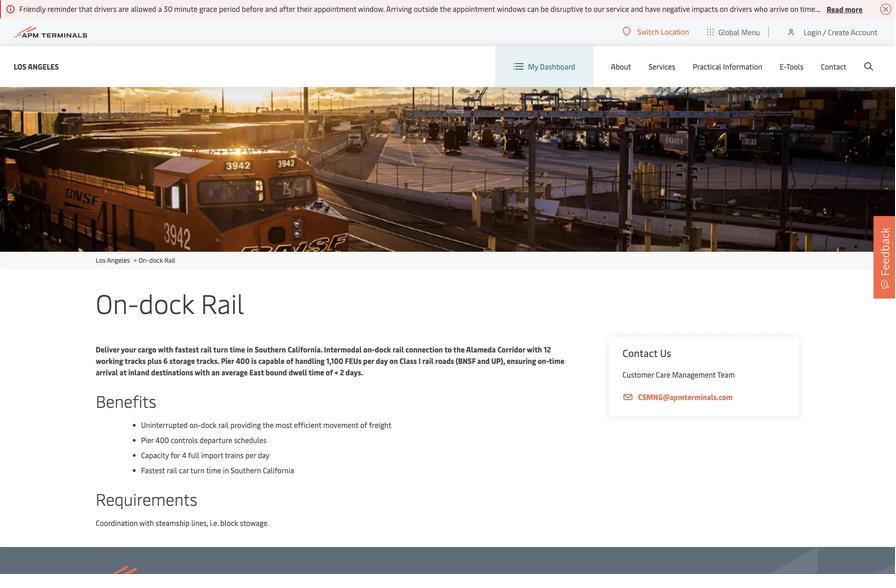 Task type: describe. For each thing, give the bounding box(es) containing it.
time down import
[[206, 465, 221, 475]]

turn inside deliver your cargo with fastest rail turn time in southern california. intermodal on-dock rail connection to the alameda corridor with 12 working tracks plus 6 storage tracks. pier 400 is capable of handling 1,100 feus per day on class i rail roads (bnsf and up), ensuring on-time arrival at inland destinations with an average east bound dwell time of < 2 days.
[[213, 344, 228, 355]]

1 arrive from the left
[[770, 4, 788, 14]]

for
[[171, 450, 180, 460]]

1 vertical spatial pier
[[141, 435, 154, 445]]

roads
[[435, 356, 454, 366]]

rail up tracks.
[[201, 344, 212, 355]]

1,100
[[326, 356, 343, 366]]

contact us
[[623, 346, 671, 360]]

friendly reminder that drivers are allowed a 30 minute grace period before and after their appointment window. arriving outside the appointment windows can be disruptive to our service and have negative impacts on drivers who arrive on time. drivers that arrive outsi
[[19, 4, 895, 14]]

an
[[212, 367, 220, 377]]

day inside deliver your cargo with fastest rail turn time in southern california. intermodal on-dock rail connection to the alameda corridor with 12 working tracks plus 6 storage tracks. pier 400 is capable of handling 1,100 feus per day on class i rail roads (bnsf and up), ensuring on-time arrival at inland destinations with an average east bound dwell time of < 2 days.
[[376, 356, 388, 366]]

care
[[656, 370, 670, 380]]

more
[[845, 4, 863, 14]]

coordination
[[96, 518, 138, 528]]

400 inside deliver your cargo with fastest rail turn time in southern california. intermodal on-dock rail connection to the alameda corridor with 12 working tracks plus 6 storage tracks. pier 400 is capable of handling 1,100 feus per day on class i rail roads (bnsf and up), ensuring on-time arrival at inland destinations with an average east bound dwell time of < 2 days.
[[236, 356, 250, 366]]

tracks
[[125, 356, 146, 366]]

0 horizontal spatial in
[[223, 465, 229, 475]]

0 vertical spatial rail
[[164, 256, 175, 265]]

california
[[263, 465, 294, 475]]

time.
[[800, 4, 816, 14]]

average
[[221, 367, 248, 377]]

2 horizontal spatial and
[[631, 4, 643, 14]]

cargo
[[138, 344, 156, 355]]

customer care management team
[[623, 370, 735, 380]]

in inside deliver your cargo with fastest rail turn time in southern california. intermodal on-dock rail connection to the alameda corridor with 12 working tracks plus 6 storage tracks. pier 400 is capable of handling 1,100 feus per day on class i rail roads (bnsf and up), ensuring on-time arrival at inland destinations with an average east bound dwell time of < 2 days.
[[247, 344, 253, 355]]

the inside deliver your cargo with fastest rail turn time in southern california. intermodal on-dock rail connection to the alameda corridor with 12 working tracks plus 6 storage tracks. pier 400 is capable of handling 1,100 feus per day on class i rail roads (bnsf and up), ensuring on-time arrival at inland destinations with an average east bound dwell time of < 2 days.
[[453, 344, 465, 355]]

0 horizontal spatial on-
[[189, 420, 201, 430]]

uninterrupted
[[141, 420, 188, 430]]

is
[[251, 356, 257, 366]]

stowage.
[[240, 518, 269, 528]]

information
[[723, 61, 762, 71]]

alameda
[[466, 344, 496, 355]]

trains
[[225, 450, 244, 460]]

most
[[275, 420, 292, 430]]

1 vertical spatial southern
[[231, 465, 261, 475]]

customer
[[623, 370, 654, 380]]

1 vertical spatial 400
[[155, 435, 169, 445]]

per inside deliver your cargo with fastest rail turn time in southern california. intermodal on-dock rail connection to the alameda corridor with 12 working tracks plus 6 storage tracks. pier 400 is capable of handling 1,100 feus per day on class i rail roads (bnsf and up), ensuring on-time arrival at inland destinations with an average east bound dwell time of < 2 days.
[[363, 356, 374, 366]]

days.
[[346, 367, 363, 377]]

reminder
[[47, 4, 77, 14]]

read more button
[[827, 3, 863, 15]]

1 drivers from the left
[[94, 4, 117, 14]]

with left 12
[[527, 344, 542, 355]]

0 horizontal spatial day
[[258, 450, 270, 460]]

freight
[[369, 420, 391, 430]]

practical information
[[693, 61, 762, 71]]

1 horizontal spatial on
[[720, 4, 728, 14]]

at
[[120, 367, 127, 377]]

csmng@apmterminals.com link
[[623, 392, 786, 403]]

2 arrive from the left
[[858, 4, 877, 14]]

menu
[[741, 27, 760, 37]]

allowed
[[131, 4, 156, 14]]

my dashboard
[[528, 61, 575, 71]]

feedback button
[[874, 216, 895, 299]]

2 vertical spatial the
[[263, 420, 274, 430]]

0 vertical spatial of
[[286, 356, 294, 366]]

12
[[544, 344, 551, 355]]

1 vertical spatial per
[[245, 450, 256, 460]]

a
[[158, 4, 162, 14]]

1 vertical spatial on-
[[96, 285, 139, 321]]

with down tracks.
[[195, 367, 210, 377]]

class
[[400, 356, 417, 366]]

practical information button
[[693, 46, 762, 87]]

windows
[[497, 4, 526, 14]]

be
[[541, 4, 549, 14]]

global menu button
[[698, 18, 769, 46]]

impacts
[[692, 4, 718, 14]]

6
[[163, 356, 168, 366]]

connection
[[406, 344, 443, 355]]

have
[[645, 4, 660, 14]]

their
[[297, 4, 312, 14]]

deliver your cargo with fastest rail turn time in southern california. intermodal on-dock rail connection to the alameda corridor with 12 working tracks plus 6 storage tracks. pier 400 is capable of handling 1,100 feus per day on class i rail roads (bnsf and up), ensuring on-time arrival at inland destinations with an average east bound dwell time of < 2 days.
[[96, 344, 564, 377]]

before
[[242, 4, 263, 14]]

my dashboard button
[[513, 46, 575, 87]]

close alert image
[[880, 4, 891, 15]]

read more
[[827, 4, 863, 14]]

ensuring
[[507, 356, 536, 366]]

destinations
[[151, 367, 193, 377]]

controls
[[171, 435, 198, 445]]

working
[[96, 356, 123, 366]]

feedback
[[877, 228, 892, 276]]

los angeles
[[14, 61, 59, 71]]

california. intermodal
[[288, 344, 362, 355]]

e-
[[780, 61, 786, 71]]

window.
[[358, 4, 385, 14]]

dock inside deliver your cargo with fastest rail turn time in southern california. intermodal on-dock rail connection to the alameda corridor with 12 working tracks plus 6 storage tracks. pier 400 is capable of handling 1,100 feus per day on class i rail roads (bnsf and up), ensuring on-time arrival at inland destinations with an average east bound dwell time of < 2 days.
[[375, 344, 391, 355]]

our
[[594, 4, 604, 14]]

switch
[[637, 27, 659, 37]]

to inside deliver your cargo with fastest rail turn time in southern california. intermodal on-dock rail connection to the alameda corridor with 12 working tracks plus 6 storage tracks. pier 400 is capable of handling 1,100 feus per day on class i rail roads (bnsf and up), ensuring on-time arrival at inland destinations with an average east bound dwell time of < 2 days.
[[444, 344, 452, 355]]

uninterrupted on-dock rail providing the most efficient movement of freight
[[141, 420, 391, 430]]

rail right i
[[422, 356, 434, 366]]

coordination with steamship lines, i.e. block stowage.
[[96, 518, 269, 528]]

management
[[672, 370, 716, 380]]

order services image
[[0, 87, 895, 252]]

are
[[118, 4, 129, 14]]

30
[[164, 4, 172, 14]]

on-dock rail
[[96, 285, 244, 321]]

your
[[121, 344, 136, 355]]

outsi
[[879, 4, 895, 14]]

fastest rail car turn time in southern california
[[141, 465, 294, 475]]

>
[[134, 256, 137, 265]]

account
[[851, 27, 878, 37]]

service
[[606, 4, 629, 14]]

login
[[804, 27, 821, 37]]



Task type: vqa. For each thing, say whether or not it's contained in the screenshot.
LA secondary image
no



Task type: locate. For each thing, give the bounding box(es) containing it.
rail left car
[[167, 465, 177, 475]]

southern up capable
[[255, 344, 286, 355]]

arrival
[[96, 367, 118, 377]]

in
[[247, 344, 253, 355], [223, 465, 229, 475]]

appointment right their
[[314, 4, 356, 14]]

departure
[[200, 435, 232, 445]]

1 horizontal spatial rail
[[201, 285, 244, 321]]

capable
[[258, 356, 285, 366]]

0 vertical spatial angeles
[[28, 61, 59, 71]]

los for los angeles > on-dock rail
[[96, 256, 106, 265]]

0 vertical spatial southern
[[255, 344, 286, 355]]

drivers
[[818, 4, 841, 14]]

1 horizontal spatial los angeles link
[[96, 256, 130, 265]]

day left the class
[[376, 356, 388, 366]]

on-
[[363, 344, 375, 355], [538, 356, 549, 366], [189, 420, 201, 430]]

1 horizontal spatial that
[[843, 4, 857, 14]]

per right feus
[[363, 356, 374, 366]]

1 vertical spatial day
[[258, 450, 270, 460]]

2 horizontal spatial on-
[[538, 356, 549, 366]]

pier up capacity
[[141, 435, 154, 445]]

benefits
[[96, 390, 156, 412]]

negative
[[662, 4, 690, 14]]

turn
[[213, 344, 228, 355], [190, 465, 205, 475]]

pier 400 controls departure schedules
[[141, 435, 267, 445]]

0 horizontal spatial contact
[[623, 346, 658, 360]]

0 horizontal spatial of
[[286, 356, 294, 366]]

on right impacts at the right of the page
[[720, 4, 728, 14]]

day down schedules
[[258, 450, 270, 460]]

time
[[230, 344, 245, 355], [549, 356, 564, 366], [309, 367, 324, 377], [206, 465, 221, 475]]

0 horizontal spatial los
[[14, 61, 26, 71]]

1 horizontal spatial 400
[[236, 356, 250, 366]]

the up (bnsf
[[453, 344, 465, 355]]

1 vertical spatial of
[[326, 367, 333, 377]]

2 horizontal spatial on
[[790, 4, 798, 14]]

1 horizontal spatial angeles
[[107, 256, 130, 265]]

angeles for los angeles
[[28, 61, 59, 71]]

that right drivers
[[843, 4, 857, 14]]

1 horizontal spatial appointment
[[453, 4, 495, 14]]

switch location button
[[623, 27, 689, 37]]

deliver
[[96, 344, 119, 355]]

0 vertical spatial on-
[[139, 256, 149, 265]]

contact
[[821, 61, 846, 71], [623, 346, 658, 360]]

400 down uninterrupted
[[155, 435, 169, 445]]

location
[[661, 27, 689, 37]]

0 horizontal spatial to
[[444, 344, 452, 355]]

4
[[182, 450, 186, 460]]

pier inside deliver your cargo with fastest rail turn time in southern california. intermodal on-dock rail connection to the alameda corridor with 12 working tracks plus 6 storage tracks. pier 400 is capable of handling 1,100 feus per day on class i rail roads (bnsf and up), ensuring on-time arrival at inland destinations with an average east bound dwell time of < 2 days.
[[221, 356, 234, 366]]

0 horizontal spatial rail
[[164, 256, 175, 265]]

and inside deliver your cargo with fastest rail turn time in southern california. intermodal on-dock rail connection to the alameda corridor with 12 working tracks plus 6 storage tracks. pier 400 is capable of handling 1,100 feus per day on class i rail roads (bnsf and up), ensuring on-time arrival at inland destinations with an average east bound dwell time of < 2 days.
[[477, 356, 490, 366]]

1 horizontal spatial pier
[[221, 356, 234, 366]]

0 horizontal spatial on
[[389, 356, 398, 366]]

1 vertical spatial los angeles link
[[96, 256, 130, 265]]

drivers left who
[[730, 4, 752, 14]]

0 horizontal spatial that
[[79, 4, 92, 14]]

1 vertical spatial to
[[444, 344, 452, 355]]

storage
[[169, 356, 195, 366]]

0 horizontal spatial and
[[265, 4, 277, 14]]

handling
[[295, 356, 325, 366]]

2 vertical spatial on-
[[189, 420, 201, 430]]

1 horizontal spatial in
[[247, 344, 253, 355]]

of left <
[[326, 367, 333, 377]]

in down trains at the bottom
[[223, 465, 229, 475]]

0 horizontal spatial drivers
[[94, 4, 117, 14]]

1 horizontal spatial arrive
[[858, 4, 877, 14]]

of up dwell
[[286, 356, 294, 366]]

angeles for los angeles > on-dock rail
[[107, 256, 130, 265]]

apmt footer logo image
[[96, 566, 230, 574]]

car
[[179, 465, 189, 475]]

southern inside deliver your cargo with fastest rail turn time in southern california. intermodal on-dock rail connection to the alameda corridor with 12 working tracks plus 6 storage tracks. pier 400 is capable of handling 1,100 feus per day on class i rail roads (bnsf and up), ensuring on-time arrival at inland destinations with an average east bound dwell time of < 2 days.
[[255, 344, 286, 355]]

of
[[286, 356, 294, 366], [326, 367, 333, 377], [360, 420, 367, 430]]

0 vertical spatial the
[[440, 4, 451, 14]]

2 that from the left
[[843, 4, 857, 14]]

0 vertical spatial pier
[[221, 356, 234, 366]]

los angeles link
[[14, 61, 59, 72], [96, 256, 130, 265]]

arrive left close alert icon
[[858, 4, 877, 14]]

grace
[[199, 4, 217, 14]]

0 horizontal spatial the
[[263, 420, 274, 430]]

read
[[827, 4, 843, 14]]

contact down login / create account link
[[821, 61, 846, 71]]

southern down trains at the bottom
[[231, 465, 261, 475]]

1 horizontal spatial per
[[363, 356, 374, 366]]

los for los angeles
[[14, 61, 26, 71]]

block
[[220, 518, 238, 528]]

turn right car
[[190, 465, 205, 475]]

steamship
[[156, 518, 190, 528]]

2 horizontal spatial the
[[453, 344, 465, 355]]

period
[[219, 4, 240, 14]]

0 vertical spatial contact
[[821, 61, 846, 71]]

on left time.
[[790, 4, 798, 14]]

pier up average
[[221, 356, 234, 366]]

friendly
[[19, 4, 46, 14]]

on left the class
[[389, 356, 398, 366]]

0 vertical spatial turn
[[213, 344, 228, 355]]

full
[[188, 450, 199, 460]]

contact for contact
[[821, 61, 846, 71]]

1 that from the left
[[79, 4, 92, 14]]

on
[[720, 4, 728, 14], [790, 4, 798, 14], [389, 356, 398, 366]]

1 vertical spatial contact
[[623, 346, 658, 360]]

0 horizontal spatial arrive
[[770, 4, 788, 14]]

arriving
[[386, 4, 412, 14]]

0 horizontal spatial appointment
[[314, 4, 356, 14]]

0 horizontal spatial 400
[[155, 435, 169, 445]]

0 horizontal spatial per
[[245, 450, 256, 460]]

login / create account
[[804, 27, 878, 37]]

to left our
[[585, 4, 592, 14]]

0 vertical spatial los
[[14, 61, 26, 71]]

0 vertical spatial in
[[247, 344, 253, 355]]

turn up tracks.
[[213, 344, 228, 355]]

1 vertical spatial angeles
[[107, 256, 130, 265]]

1 horizontal spatial to
[[585, 4, 592, 14]]

with
[[158, 344, 173, 355], [527, 344, 542, 355], [195, 367, 210, 377], [139, 518, 154, 528]]

services
[[648, 61, 675, 71]]

angeles
[[28, 61, 59, 71], [107, 256, 130, 265]]

0 vertical spatial day
[[376, 356, 388, 366]]

0 horizontal spatial turn
[[190, 465, 205, 475]]

2 vertical spatial of
[[360, 420, 367, 430]]

requirements
[[96, 488, 197, 510]]

tools
[[786, 61, 803, 71]]

e-tools button
[[780, 46, 803, 87]]

the
[[440, 4, 451, 14], [453, 344, 465, 355], [263, 420, 274, 430]]

schedules
[[234, 435, 267, 445]]

1 horizontal spatial of
[[326, 367, 333, 377]]

1 vertical spatial turn
[[190, 465, 205, 475]]

contact for contact us
[[623, 346, 658, 360]]

0 horizontal spatial pier
[[141, 435, 154, 445]]

of left freight
[[360, 420, 367, 430]]

the left most
[[263, 420, 274, 430]]

1 horizontal spatial los
[[96, 256, 106, 265]]

can
[[527, 4, 539, 14]]

1 horizontal spatial on-
[[363, 344, 375, 355]]

1 horizontal spatial day
[[376, 356, 388, 366]]

the right outside
[[440, 4, 451, 14]]

2
[[340, 367, 344, 377]]

0 vertical spatial per
[[363, 356, 374, 366]]

time down handling
[[309, 367, 324, 377]]

rail up the class
[[393, 344, 404, 355]]

0 horizontal spatial los angeles link
[[14, 61, 59, 72]]

rail
[[201, 344, 212, 355], [393, 344, 404, 355], [422, 356, 434, 366], [218, 420, 229, 430], [167, 465, 177, 475]]

that right reminder
[[79, 4, 92, 14]]

0 vertical spatial los angeles link
[[14, 61, 59, 72]]

about
[[611, 61, 631, 71]]

disruptive
[[550, 4, 583, 14]]

my
[[528, 61, 538, 71]]

400 left is
[[236, 356, 250, 366]]

day
[[376, 356, 388, 366], [258, 450, 270, 460]]

and left have
[[631, 4, 643, 14]]

tracks.
[[196, 356, 219, 366]]

2 appointment from the left
[[453, 4, 495, 14]]

1 horizontal spatial and
[[477, 356, 490, 366]]

dashboard
[[540, 61, 575, 71]]

team
[[717, 370, 735, 380]]

1 horizontal spatial turn
[[213, 344, 228, 355]]

rail up departure
[[218, 420, 229, 430]]

dwell
[[289, 367, 307, 377]]

i
[[418, 356, 421, 366]]

fastest
[[141, 465, 165, 475]]

dock
[[149, 256, 163, 265], [139, 285, 194, 321], [375, 344, 391, 355], [201, 420, 216, 430]]

1 appointment from the left
[[314, 4, 356, 14]]

plus
[[147, 356, 162, 366]]

practical
[[693, 61, 721, 71]]

to up roads on the bottom of page
[[444, 344, 452, 355]]

1 horizontal spatial drivers
[[730, 4, 752, 14]]

1 vertical spatial los
[[96, 256, 106, 265]]

contact up customer
[[623, 346, 658, 360]]

who
[[754, 4, 768, 14]]

after
[[279, 4, 295, 14]]

time up average
[[230, 344, 245, 355]]

2 horizontal spatial of
[[360, 420, 367, 430]]

1 horizontal spatial the
[[440, 4, 451, 14]]

0 horizontal spatial angeles
[[28, 61, 59, 71]]

in up is
[[247, 344, 253, 355]]

0 vertical spatial on-
[[363, 344, 375, 355]]

1 vertical spatial the
[[453, 344, 465, 355]]

0 vertical spatial to
[[585, 4, 592, 14]]

2 drivers from the left
[[730, 4, 752, 14]]

global
[[718, 27, 740, 37]]

with down the requirements
[[139, 518, 154, 528]]

1 horizontal spatial contact
[[821, 61, 846, 71]]

on inside deliver your cargo with fastest rail turn time in southern california. intermodal on-dock rail connection to the alameda corridor with 12 working tracks plus 6 storage tracks. pier 400 is capable of handling 1,100 feus per day on class i rail roads (bnsf and up), ensuring on-time arrival at inland destinations with an average east bound dwell time of < 2 days.
[[389, 356, 398, 366]]

arrive right who
[[770, 4, 788, 14]]

and down alameda
[[477, 356, 490, 366]]

per
[[363, 356, 374, 366], [245, 450, 256, 460]]

services button
[[648, 46, 675, 87]]

1 vertical spatial on-
[[538, 356, 549, 366]]

contact button
[[821, 46, 846, 87]]

and left after
[[265, 4, 277, 14]]

about button
[[611, 46, 631, 87]]

appointment left "windows"
[[453, 4, 495, 14]]

capacity
[[141, 450, 169, 460]]

time down 12
[[549, 356, 564, 366]]

on-
[[139, 256, 149, 265], [96, 285, 139, 321]]

with up 6
[[158, 344, 173, 355]]

1 vertical spatial rail
[[201, 285, 244, 321]]

capacity for 4 full import trains per day
[[141, 450, 270, 460]]

csmng@apmterminals.com
[[638, 392, 733, 402]]

0 vertical spatial 400
[[236, 356, 250, 366]]

drivers left are
[[94, 4, 117, 14]]

create
[[828, 27, 849, 37]]

that
[[79, 4, 92, 14], [843, 4, 857, 14]]

drivers
[[94, 4, 117, 14], [730, 4, 752, 14]]

per down schedules
[[245, 450, 256, 460]]

1 vertical spatial in
[[223, 465, 229, 475]]



